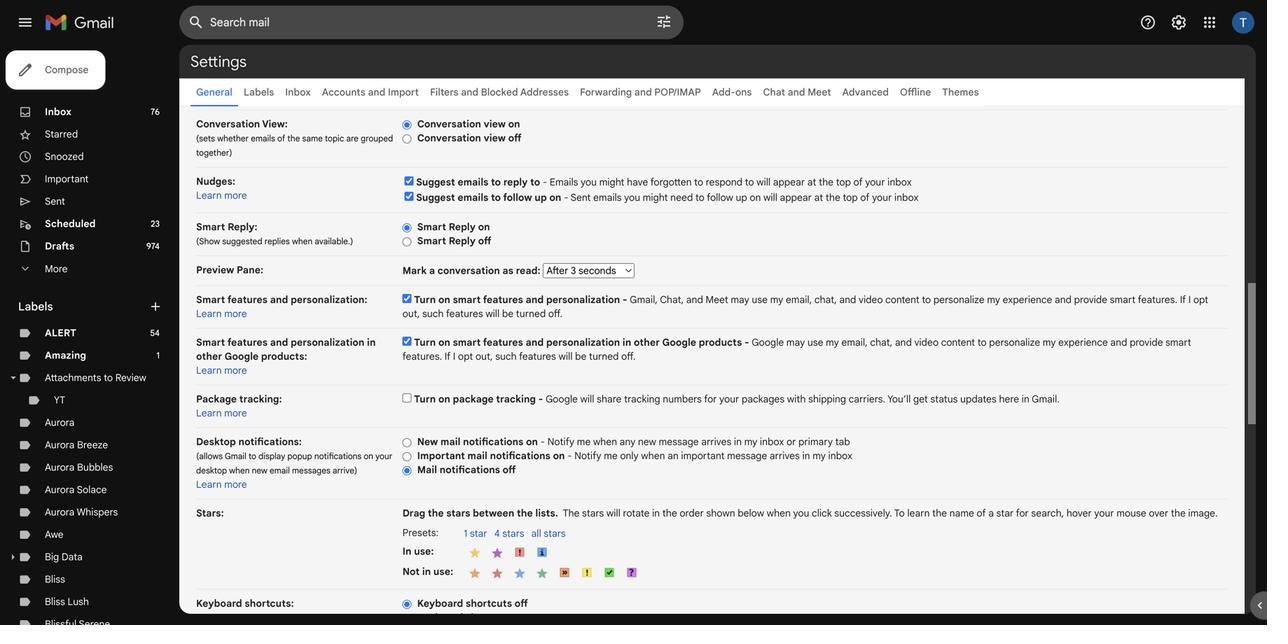 Task type: locate. For each thing, give the bounding box(es) containing it.
more down shortcuts:
[[224, 612, 247, 624]]

display
[[259, 452, 285, 462]]

1 vertical spatial view
[[484, 132, 506, 144]]

other inside smart features and personalization in other google products: learn more
[[196, 351, 222, 363]]

2 bliss from the top
[[45, 596, 65, 609]]

0 vertical spatial out,
[[403, 308, 420, 320]]

1 learn from the top
[[196, 190, 222, 202]]

4 learn from the top
[[196, 408, 222, 420]]

aurora up awe link
[[45, 507, 75, 519]]

0 horizontal spatial labels
[[18, 300, 53, 314]]

be down turn on smart features and personalization -
[[502, 308, 514, 320]]

1 view from the top
[[484, 118, 506, 130]]

2 more from the top
[[224, 308, 247, 320]]

use: right in on the bottom
[[414, 546, 434, 558]]

important for important
[[45, 173, 89, 185]]

aurora for aurora bubbles
[[45, 462, 75, 474]]

google right 'products'
[[752, 337, 784, 349]]

1 horizontal spatial inbox
[[285, 86, 311, 98]]

off up keyboard shortcuts on
[[515, 598, 528, 610]]

1 vertical spatial top
[[843, 192, 858, 204]]

aurora breeze
[[45, 439, 108, 452]]

2 follow from the left
[[707, 192, 734, 204]]

turn on smart features and personalization in other google products -
[[414, 337, 752, 349]]

1 turn from the top
[[414, 294, 436, 306]]

0 horizontal spatial mail
[[441, 436, 461, 449]]

aurora for aurora solace
[[45, 484, 75, 497]]

1 horizontal spatial may
[[787, 337, 805, 349]]

2 learn more link from the top
[[196, 308, 247, 320]]

0 vertical spatial me
[[577, 436, 591, 449]]

learn more link up package
[[196, 365, 247, 377]]

6 learn from the top
[[196, 612, 222, 624]]

reply down smart reply on
[[449, 235, 476, 247]]

shortcuts for on
[[466, 612, 512, 624]]

1 horizontal spatial i
[[1189, 294, 1192, 306]]

smart for smart reply: (show suggested replies when available.)
[[196, 221, 225, 233]]

sent link
[[45, 196, 65, 208]]

0 vertical spatial other
[[634, 337, 660, 349]]

0 vertical spatial inbox link
[[285, 86, 311, 98]]

1 horizontal spatial up
[[736, 192, 748, 204]]

0 vertical spatial bliss
[[45, 574, 65, 586]]

off. inside "google may use my email, chat, and video content to personalize my experience and provide smart features. if i opt out, such features will be turned off."
[[622, 351, 636, 363]]

personalize
[[934, 294, 985, 306], [990, 337, 1041, 349]]

0 vertical spatial arrives
[[702, 436, 732, 449]]

smart inside smart features and personalization: learn more
[[196, 294, 225, 306]]

bliss
[[45, 574, 65, 586], [45, 596, 65, 609]]

0 vertical spatial i
[[1189, 294, 1192, 306]]

personalization up share
[[547, 337, 620, 349]]

video inside "google may use my email, chat, and video content to personalize my experience and provide smart features. if i opt out, such features will be turned off."
[[915, 337, 939, 349]]

off.
[[549, 308, 563, 320], [622, 351, 636, 363]]

if
[[1181, 294, 1187, 306], [445, 351, 451, 363]]

features
[[228, 294, 268, 306], [483, 294, 523, 306], [446, 308, 483, 320], [228, 337, 268, 349], [483, 337, 523, 349], [519, 351, 556, 363]]

learn inside smart features and personalization: learn more
[[196, 308, 222, 320]]

learn more link down preview
[[196, 308, 247, 320]]

ons
[[736, 86, 752, 98]]

1 learn more link from the top
[[196, 190, 247, 202]]

the inside 'conversation view: (sets whether emails of the same topic are grouped together)'
[[288, 134, 300, 144]]

0 horizontal spatial me
[[577, 436, 591, 449]]

0 vertical spatial email,
[[786, 294, 812, 306]]

0 vertical spatial video
[[859, 294, 883, 306]]

labels navigation
[[0, 45, 179, 626]]

for
[[705, 394, 717, 406], [1017, 508, 1029, 520]]

sent inside labels navigation
[[45, 196, 65, 208]]

more inside keyboard shortcuts: learn more
[[224, 612, 247, 624]]

chat, inside "google may use my email, chat, and video content to personalize my experience and provide smart features. if i opt out, such features will be turned off."
[[871, 337, 893, 349]]

Smart Reply off radio
[[403, 237, 412, 247]]

0 horizontal spatial if
[[445, 351, 451, 363]]

smart inside smart reply: (show suggested replies when available.)
[[196, 221, 225, 233]]

1 left 4
[[464, 528, 468, 540]]

1 horizontal spatial a
[[989, 508, 994, 520]]

new down display
[[252, 466, 268, 477]]

1 vertical spatial be
[[575, 351, 587, 363]]

6 more from the top
[[224, 612, 247, 624]]

notify for notify me when any new message arrives in my inbox or primary tab
[[548, 436, 575, 449]]

3 more from the top
[[224, 365, 247, 377]]

might down suggest emails to reply to - emails you might have forgotten to respond to will appear at the top of your inbox
[[643, 192, 668, 204]]

learn inside the nudges: learn more
[[196, 190, 222, 202]]

out, down mark
[[403, 308, 420, 320]]

meet inside gmail, chat, and meet may use my email, chat, and video content to personalize my experience and provide smart features. if i opt out, such features will be turned off.
[[706, 294, 729, 306]]

1 shortcuts from the top
[[466, 598, 512, 610]]

1 down '54'
[[157, 351, 160, 361]]

keyboard
[[196, 598, 242, 610], [417, 598, 463, 610], [417, 612, 463, 624]]

1 vertical spatial off.
[[622, 351, 636, 363]]

3 learn more link from the top
[[196, 365, 247, 377]]

message up an
[[659, 436, 699, 449]]

add-
[[713, 86, 736, 98]]

aurora for aurora breeze
[[45, 439, 75, 452]]

1 vertical spatial video
[[915, 337, 939, 349]]

more inside smart features and personalization in other google products: learn more
[[224, 365, 247, 377]]

learn more link down shortcuts:
[[196, 612, 247, 624]]

features inside "google may use my email, chat, and video content to personalize my experience and provide smart features. if i opt out, such features will be turned off."
[[519, 351, 556, 363]]

Conversation view on radio
[[403, 120, 412, 130]]

in right here
[[1022, 394, 1030, 406]]

bliss for bliss lush
[[45, 596, 65, 609]]

turn
[[414, 294, 436, 306], [414, 337, 436, 349], [414, 394, 436, 406]]

smart right smart reply off "radio" at left
[[417, 235, 446, 247]]

4 learn more link from the top
[[196, 408, 247, 420]]

follow down respond
[[707, 192, 734, 204]]

0 horizontal spatial off.
[[549, 308, 563, 320]]

keyboard shortcuts off
[[417, 598, 528, 610]]

1 horizontal spatial might
[[643, 192, 668, 204]]

features inside smart features and personalization in other google products: learn more
[[228, 337, 268, 349]]

learn more link down 'nudges:'
[[196, 190, 247, 202]]

0 vertical spatial features.
[[1139, 294, 1178, 306]]

1 vertical spatial content
[[942, 337, 976, 349]]

keyboard inside keyboard shortcuts: learn more
[[196, 598, 242, 610]]

Smart Reply on radio
[[403, 223, 412, 233]]

0 horizontal spatial turned
[[516, 308, 546, 320]]

personalization
[[547, 294, 620, 306], [291, 337, 365, 349], [547, 337, 620, 349]]

2 turn from the top
[[414, 337, 436, 349]]

1 vertical spatial labels
[[18, 300, 53, 314]]

2 reply from the top
[[449, 235, 476, 247]]

0 vertical spatial personalize
[[934, 294, 985, 306]]

1 vertical spatial email,
[[842, 337, 868, 349]]

emails up smart reply on
[[458, 192, 489, 204]]

view up conversation view off
[[484, 118, 506, 130]]

labels for labels heading
[[18, 300, 53, 314]]

None checkbox
[[405, 177, 414, 186], [405, 192, 414, 201], [403, 394, 412, 403], [405, 177, 414, 186], [405, 192, 414, 201], [403, 394, 412, 403]]

more inside desktop notifications: (allows gmail to display popup notifications on your desktop when new email messages arrive) learn more
[[224, 479, 247, 491]]

for right numbers
[[705, 394, 717, 406]]

0 vertical spatial message
[[659, 436, 699, 449]]

may down gmail, chat, and meet may use my email, chat, and video content to personalize my experience and provide smart features. if i opt out, such features will be turned off.
[[787, 337, 805, 349]]

new inside desktop notifications: (allows gmail to display popup notifications on your desktop when new email messages arrive) learn more
[[252, 466, 268, 477]]

0 horizontal spatial meet
[[706, 294, 729, 306]]

1 vertical spatial reply
[[449, 235, 476, 247]]

bliss for bliss link
[[45, 574, 65, 586]]

4
[[495, 528, 500, 540]]

2 learn from the top
[[196, 308, 222, 320]]

turned inside "google may use my email, chat, and video content to personalize my experience and provide smart features. if i opt out, such features will be turned off."
[[589, 351, 619, 363]]

0 vertical spatial turned
[[516, 308, 546, 320]]

mail
[[417, 464, 437, 477]]

1 follow from the left
[[504, 192, 532, 204]]

packages
[[742, 394, 785, 406]]

out, inside "google may use my email, chat, and video content to personalize my experience and provide smart features. if i opt out, such features will be turned off."
[[476, 351, 493, 363]]

1 vertical spatial opt
[[458, 351, 473, 363]]

keyboard right keyboard shortcuts off radio
[[417, 598, 463, 610]]

together)
[[196, 148, 232, 158]]

new
[[638, 436, 657, 449], [252, 466, 268, 477]]

1 horizontal spatial tracking
[[624, 394, 661, 406]]

1 vertical spatial inbox
[[45, 106, 71, 118]]

may up 'products'
[[731, 294, 750, 306]]

1 vertical spatial if
[[445, 351, 451, 363]]

0 vertical spatial off.
[[549, 308, 563, 320]]

1 aurora from the top
[[45, 417, 75, 429]]

bubbles
[[77, 462, 113, 474]]

1 vertical spatial mail
[[468, 450, 488, 463]]

1 horizontal spatial personalize
[[990, 337, 1041, 349]]

stars right the
[[582, 508, 604, 520]]

message right important
[[728, 450, 768, 463]]

emails left reply
[[458, 176, 489, 189]]

inbox up starred link
[[45, 106, 71, 118]]

learn
[[196, 190, 222, 202], [196, 308, 222, 320], [196, 365, 222, 377], [196, 408, 222, 420], [196, 479, 222, 491], [196, 612, 222, 624]]

forwarding
[[580, 86, 632, 98]]

might left have
[[600, 176, 625, 189]]

keyboard right keyboard shortcuts on radio
[[417, 612, 463, 624]]

0 vertical spatial experience
[[1003, 294, 1053, 306]]

0 horizontal spatial opt
[[458, 351, 473, 363]]

learn more link down package
[[196, 408, 247, 420]]

more up package
[[224, 365, 247, 377]]

email, inside gmail, chat, and meet may use my email, chat, and video content to personalize my experience and provide smart features. if i opt out, such features will be turned off.
[[786, 294, 812, 306]]

2 suggest from the top
[[416, 192, 455, 204]]

read:
[[516, 265, 541, 277]]

learn inside keyboard shortcuts: learn more
[[196, 612, 222, 624]]

opt inside gmail, chat, and meet may use my email, chat, and video content to personalize my experience and provide smart features. if i opt out, such features will be turned off.
[[1194, 294, 1209, 306]]

turned
[[516, 308, 546, 320], [589, 351, 619, 363]]

3 aurora from the top
[[45, 462, 75, 474]]

aurora down yt
[[45, 417, 75, 429]]

labels heading
[[18, 300, 149, 314]]

view down "conversation view on" in the left top of the page
[[484, 132, 506, 144]]

and
[[368, 86, 386, 98], [461, 86, 479, 98], [635, 86, 652, 98], [788, 86, 806, 98], [270, 294, 288, 306], [526, 294, 544, 306], [687, 294, 704, 306], [840, 294, 857, 306], [1055, 294, 1072, 306], [270, 337, 288, 349], [526, 337, 544, 349], [896, 337, 912, 349], [1111, 337, 1128, 349]]

0 vertical spatial such
[[423, 308, 444, 320]]

1 reply from the top
[[449, 221, 476, 233]]

0 horizontal spatial be
[[502, 308, 514, 320]]

0 horizontal spatial such
[[423, 308, 444, 320]]

1 more from the top
[[224, 190, 247, 202]]

Mail notifications off radio
[[403, 466, 412, 476]]

mouse
[[1117, 508, 1147, 520]]

chat and meet link
[[764, 86, 832, 98]]

i inside gmail, chat, and meet may use my email, chat, and video content to personalize my experience and provide smart features. if i opt out, such features will be turned off.
[[1189, 294, 1192, 306]]

suggested
[[222, 237, 263, 247]]

up
[[535, 192, 547, 204], [736, 192, 748, 204]]

a
[[429, 265, 435, 277], [989, 508, 994, 520]]

out, up package
[[476, 351, 493, 363]]

tracking right share
[[624, 394, 661, 406]]

on inside desktop notifications: (allows gmail to display popup notifications on your desktop when new email messages arrive) learn more
[[364, 452, 373, 462]]

features up the products: at left
[[228, 337, 268, 349]]

provide inside gmail, chat, and meet may use my email, chat, and video content to personalize my experience and provide smart features. if i opt out, such features will be turned off.
[[1075, 294, 1108, 306]]

reply for off
[[449, 235, 476, 247]]

message
[[659, 436, 699, 449], [728, 450, 768, 463]]

0 vertical spatial new
[[638, 436, 657, 449]]

0 horizontal spatial might
[[600, 176, 625, 189]]

smart for smart features and personalization in other google products: learn more
[[196, 337, 225, 349]]

desktop notifications: (allows gmail to display popup notifications on your desktop when new email messages arrive) learn more
[[196, 436, 393, 491]]

your inside desktop notifications: (allows gmail to display popup notifications on your desktop when new email messages arrive) learn more
[[376, 452, 393, 462]]

labels up alert link
[[18, 300, 53, 314]]

drafts
[[45, 240, 74, 253]]

aurora down aurora bubbles "link"
[[45, 484, 75, 497]]

1 horizontal spatial labels
[[244, 86, 274, 98]]

0 vertical spatial content
[[886, 294, 920, 306]]

0 horizontal spatial content
[[886, 294, 920, 306]]

bliss down bliss link
[[45, 596, 65, 609]]

might
[[600, 176, 625, 189], [643, 192, 668, 204]]

0 vertical spatial notify
[[548, 436, 575, 449]]

5 aurora from the top
[[45, 507, 75, 519]]

email, up carriers.
[[842, 337, 868, 349]]

smart inside smart features and personalization in other google products: learn more
[[196, 337, 225, 349]]

1 horizontal spatial chat,
[[871, 337, 893, 349]]

google inside smart features and personalization in other google products: learn more
[[225, 351, 259, 363]]

offline link
[[901, 86, 932, 98]]

use: right not
[[434, 566, 454, 579]]

personalization:
[[291, 294, 368, 306]]

meet right chat
[[808, 86, 832, 98]]

features. inside gmail, chat, and meet may use my email, chat, and video content to personalize my experience and provide smart features. if i opt out, such features will be turned off.
[[1139, 294, 1178, 306]]

google inside "google may use my email, chat, and video content to personalize my experience and provide smart features. if i opt out, such features will be turned off."
[[752, 337, 784, 349]]

keyboard for keyboard shortcuts on
[[417, 612, 463, 624]]

arrives down or
[[770, 450, 800, 463]]

meet up 'products'
[[706, 294, 729, 306]]

aurora up "aurora solace" link
[[45, 462, 75, 474]]

you down have
[[625, 192, 641, 204]]

0 horizontal spatial may
[[731, 294, 750, 306]]

2 aurora from the top
[[45, 439, 75, 452]]

below
[[738, 508, 765, 520]]

more down desktop
[[224, 479, 247, 491]]

features down pane:
[[228, 294, 268, 306]]

important inside labels navigation
[[45, 173, 89, 185]]

labels inside navigation
[[18, 300, 53, 314]]

you right emails
[[581, 176, 597, 189]]

numbers
[[663, 394, 702, 406]]

turn for turn on smart features and personalization -
[[414, 294, 436, 306]]

(show
[[196, 237, 220, 247]]

conversation up conversation view off
[[417, 118, 481, 130]]

desktop
[[196, 436, 236, 449]]

personalization down the personalization:
[[291, 337, 365, 349]]

stars:
[[196, 508, 224, 520]]

successively.
[[835, 508, 893, 520]]

follow
[[504, 192, 532, 204], [707, 192, 734, 204]]

emails inside 'conversation view: (sets whether emails of the same topic are grouped together)'
[[251, 134, 275, 144]]

5 more from the top
[[224, 479, 247, 491]]

off for conversation view off
[[509, 132, 522, 144]]

search mail image
[[184, 10, 209, 35]]

tracking right package
[[496, 394, 536, 406]]

in down primary on the bottom right of page
[[803, 450, 811, 463]]

conversation
[[196, 118, 260, 130], [417, 118, 481, 130], [417, 132, 481, 144]]

more inside smart features and personalization: learn more
[[224, 308, 247, 320]]

shortcuts down keyboard shortcuts off
[[466, 612, 512, 624]]

in inside smart features and personalization in other google products: learn more
[[367, 337, 376, 349]]

in down the personalization:
[[367, 337, 376, 349]]

your
[[866, 176, 886, 189], [873, 192, 892, 204], [720, 394, 740, 406], [376, 452, 393, 462], [1095, 508, 1115, 520]]

0 vertical spatial you
[[581, 176, 597, 189]]

suggest for suggest emails to follow up on - sent emails you might need to follow up on will appear at the top of your inbox
[[416, 192, 455, 204]]

learn more link down desktop
[[196, 479, 247, 491]]

2 shortcuts from the top
[[466, 612, 512, 624]]

email, up "google may use my email, chat, and video content to personalize my experience and provide smart features. if i opt out, such features will be turned off."
[[786, 294, 812, 306]]

nudges: learn more
[[196, 176, 247, 202]]

1 vertical spatial features.
[[403, 351, 442, 363]]

more inside package tracking: learn more
[[224, 408, 247, 420]]

filters and blocked addresses link
[[430, 86, 569, 98]]

1 horizontal spatial off.
[[622, 351, 636, 363]]

themes
[[943, 86, 980, 98]]

0 horizontal spatial features.
[[403, 351, 442, 363]]

chat, inside gmail, chat, and meet may use my email, chat, and video content to personalize my experience and provide smart features. if i opt out, such features will be turned off.
[[815, 294, 837, 306]]

smart features and personalization: learn more
[[196, 294, 368, 320]]

0 horizontal spatial chat,
[[815, 294, 837, 306]]

chat and meet
[[764, 86, 832, 98]]

aurora link
[[45, 417, 75, 429]]

aurora
[[45, 417, 75, 429], [45, 439, 75, 452], [45, 462, 75, 474], [45, 484, 75, 497], [45, 507, 75, 519]]

smart for smart reply on
[[417, 221, 446, 233]]

me for only
[[604, 450, 618, 463]]

conversation inside 'conversation view: (sets whether emails of the same topic are grouped together)'
[[196, 118, 260, 130]]

1 horizontal spatial follow
[[707, 192, 734, 204]]

settings image
[[1171, 14, 1188, 31]]

76
[[151, 107, 160, 117]]

when left an
[[642, 450, 665, 463]]

0 vertical spatial meet
[[808, 86, 832, 98]]

may inside gmail, chat, and meet may use my email, chat, and video content to personalize my experience and provide smart features. if i opt out, such features will be turned off.
[[731, 294, 750, 306]]

0 vertical spatial turn
[[414, 294, 436, 306]]

2 horizontal spatial you
[[794, 508, 810, 520]]

5 learn from the top
[[196, 479, 222, 491]]

1 vertical spatial inbox link
[[45, 106, 71, 118]]

when inside smart reply: (show suggested replies when available.)
[[292, 237, 313, 247]]

google may use my email, chat, and video content to personalize my experience and provide smart features. if i opt out, such features will be turned off.
[[403, 337, 1192, 363]]

when left any
[[594, 436, 617, 449]]

top
[[837, 176, 851, 189], [843, 192, 858, 204]]

off up reply
[[509, 132, 522, 144]]

turned inside gmail, chat, and meet may use my email, chat, and video content to personalize my experience and provide smart features. if i opt out, such features will be turned off.
[[516, 308, 546, 320]]

new
[[417, 436, 438, 449]]

1 bliss from the top
[[45, 574, 65, 586]]

4 more from the top
[[224, 408, 247, 420]]

status
[[931, 394, 958, 406]]

whether
[[217, 134, 249, 144]]

notify left any
[[548, 436, 575, 449]]

0 horizontal spatial important
[[45, 173, 89, 185]]

6 learn more link from the top
[[196, 612, 247, 624]]

shown
[[707, 508, 736, 520]]

keyboard left shortcuts:
[[196, 598, 242, 610]]

of
[[277, 134, 285, 144], [854, 176, 863, 189], [861, 192, 870, 204], [977, 508, 987, 520]]

1 vertical spatial me
[[604, 450, 618, 463]]

me left only
[[604, 450, 618, 463]]

a right name
[[989, 508, 994, 520]]

will inside "google may use my email, chat, and video content to personalize my experience and provide smart features. if i opt out, such features will be turned off."
[[559, 351, 573, 363]]

1 horizontal spatial content
[[942, 337, 976, 349]]

turned down turn on smart features and personalization -
[[516, 308, 546, 320]]

1 horizontal spatial provide
[[1130, 337, 1164, 349]]

0 horizontal spatial other
[[196, 351, 222, 363]]

off up the between
[[503, 464, 516, 477]]

1 suggest from the top
[[416, 176, 455, 189]]

personalize inside gmail, chat, and meet may use my email, chat, and video content to personalize my experience and provide smart features. if i opt out, such features will be turned off.
[[934, 294, 985, 306]]

keyboard for keyboard shortcuts: learn more
[[196, 598, 242, 610]]

1 horizontal spatial video
[[915, 337, 939, 349]]

to inside desktop notifications: (allows gmail to display popup notifications on your desktop when new email messages arrive) learn more
[[249, 452, 256, 462]]

when down the gmail
[[229, 466, 250, 477]]

you
[[581, 176, 597, 189], [625, 192, 641, 204], [794, 508, 810, 520]]

experience inside gmail, chat, and meet may use my email, chat, and video content to personalize my experience and provide smart features. if i opt out, such features will be turned off.
[[1003, 294, 1053, 306]]

important
[[45, 173, 89, 185], [417, 450, 465, 463]]

more down 'nudges:'
[[224, 190, 247, 202]]

experience
[[1003, 294, 1053, 306], [1059, 337, 1109, 349]]

labels link
[[244, 86, 274, 98]]

for left search,
[[1017, 508, 1029, 520]]

important for important mail notifications on - notify me only when an important message arrives in my inbox
[[417, 450, 465, 463]]

when inside desktop notifications: (allows gmail to display popup notifications on your desktop when new email messages arrive) learn more
[[229, 466, 250, 477]]

1 star link
[[464, 528, 495, 542]]

0 horizontal spatial follow
[[504, 192, 532, 204]]

smart up "(show" at top left
[[196, 221, 225, 233]]

reply up smart reply off
[[449, 221, 476, 233]]

arrives
[[702, 436, 732, 449], [770, 450, 800, 463]]

0 vertical spatial be
[[502, 308, 514, 320]]

use up "google may use my email, chat, and video content to personalize my experience and provide smart features. if i opt out, such features will be turned off."
[[752, 294, 768, 306]]

None search field
[[179, 6, 684, 39]]

important down the snoozed
[[45, 173, 89, 185]]

learn inside smart features and personalization in other google products: learn more
[[196, 365, 222, 377]]

other down the gmail,
[[634, 337, 660, 349]]

1 horizontal spatial arrives
[[770, 450, 800, 463]]

3 learn from the top
[[196, 365, 222, 377]]

be inside gmail, chat, and meet may use my email, chat, and video content to personalize my experience and provide smart features. if i opt out, such features will be turned off.
[[502, 308, 514, 320]]

0 horizontal spatial 1
[[157, 351, 160, 361]]

0 vertical spatial chat,
[[815, 294, 837, 306]]

turned down turn on smart features and personalization in other google products -
[[589, 351, 619, 363]]

gmail image
[[45, 8, 121, 36]]

email, inside "google may use my email, chat, and video content to personalize my experience and provide smart features. if i opt out, such features will be turned off."
[[842, 337, 868, 349]]

0 horizontal spatial use
[[752, 294, 768, 306]]

email
[[270, 466, 290, 477]]

me for when
[[577, 436, 591, 449]]

1 vertical spatial personalize
[[990, 337, 1041, 349]]

1 horizontal spatial out,
[[476, 351, 493, 363]]

None checkbox
[[403, 294, 412, 303], [403, 337, 412, 346], [403, 294, 412, 303], [403, 337, 412, 346]]

forwarding and pop/imap
[[580, 86, 701, 98]]

me
[[577, 436, 591, 449], [604, 450, 618, 463]]

reply for on
[[449, 221, 476, 233]]

preview
[[196, 264, 234, 276]]

pop/imap
[[655, 86, 701, 98]]

or
[[787, 436, 796, 449]]

mail
[[441, 436, 461, 449], [468, 450, 488, 463]]

star left 4
[[470, 528, 488, 540]]

features inside gmail, chat, and meet may use my email, chat, and video content to personalize my experience and provide smart features. if i opt out, such features will be turned off.
[[446, 308, 483, 320]]

sent down emails
[[571, 192, 591, 204]]

email,
[[786, 294, 812, 306], [842, 337, 868, 349]]

notify left only
[[575, 450, 602, 463]]

0 horizontal spatial tracking
[[496, 394, 536, 406]]

0 vertical spatial may
[[731, 294, 750, 306]]

1 horizontal spatial important
[[417, 450, 465, 463]]

arrive)
[[333, 466, 357, 477]]

big data
[[45, 552, 83, 564]]

a right mark
[[429, 265, 435, 277]]

general
[[196, 86, 233, 98]]

smart right '54'
[[196, 337, 225, 349]]

1 vertical spatial chat,
[[871, 337, 893, 349]]

smart down preview
[[196, 294, 225, 306]]

bliss down big on the left
[[45, 574, 65, 586]]

aurora bubbles link
[[45, 462, 113, 474]]

use down gmail, chat, and meet may use my email, chat, and video content to personalize my experience and provide smart features. if i opt out, such features will be turned off.
[[808, 337, 824, 349]]

big data link
[[45, 552, 83, 564]]

be down turn on smart features and personalization in other google products -
[[575, 351, 587, 363]]

here
[[1000, 394, 1020, 406]]

opt inside "google may use my email, chat, and video content to personalize my experience and provide smart features. if i opt out, such features will be turned off."
[[458, 351, 473, 363]]

conversation for conversation view: (sets whether emails of the same topic are grouped together)
[[196, 118, 260, 130]]

in
[[403, 546, 412, 558]]

0 horizontal spatial star
[[470, 528, 488, 540]]

features. inside "google may use my email, chat, and video content to personalize my experience and provide smart features. if i opt out, such features will be turned off."
[[403, 351, 442, 363]]

1 inside labels navigation
[[157, 351, 160, 361]]

1 horizontal spatial opt
[[1194, 294, 1209, 306]]

Search mail text field
[[210, 15, 617, 29]]

more
[[224, 190, 247, 202], [224, 308, 247, 320], [224, 365, 247, 377], [224, 408, 247, 420], [224, 479, 247, 491], [224, 612, 247, 624]]

New mail notifications on radio
[[403, 438, 412, 448]]

0 horizontal spatial i
[[453, 351, 456, 363]]

learn more link for nudges:
[[196, 190, 247, 202]]

1 vertical spatial use
[[808, 337, 824, 349]]

0 horizontal spatial up
[[535, 192, 547, 204]]

0 horizontal spatial personalize
[[934, 294, 985, 306]]

google left 'products'
[[663, 337, 697, 349]]

yt link
[[54, 395, 65, 407]]

1 horizontal spatial 1
[[464, 528, 468, 540]]

chat, up carriers.
[[871, 337, 893, 349]]

off for mail notifications off
[[503, 464, 516, 477]]

mail right new
[[441, 436, 461, 449]]

personalization up turn on smart features and personalization in other google products -
[[547, 294, 620, 306]]

2 view from the top
[[484, 132, 506, 144]]

Keyboard shortcuts off radio
[[403, 600, 412, 610]]

inbox right labels link
[[285, 86, 311, 98]]

4 aurora from the top
[[45, 484, 75, 497]]



Task type: describe. For each thing, give the bounding box(es) containing it.
2 vertical spatial you
[[794, 508, 810, 520]]

content inside gmail, chat, and meet may use my email, chat, and video content to personalize my experience and provide smart features. if i opt out, such features will be turned off.
[[886, 294, 920, 306]]

as
[[503, 265, 514, 277]]

view for off
[[484, 132, 506, 144]]

features down turn on smart features and personalization -
[[483, 337, 523, 349]]

mail for new
[[441, 436, 461, 449]]

whispers
[[77, 507, 118, 519]]

0 vertical spatial at
[[808, 176, 817, 189]]

blocked
[[481, 86, 518, 98]]

gmail
[[225, 452, 247, 462]]

stars right all
[[544, 528, 566, 540]]

use inside gmail, chat, and meet may use my email, chat, and video content to personalize my experience and provide smart features. if i opt out, such features will be turned off.
[[752, 294, 768, 306]]

emails
[[550, 176, 579, 189]]

aurora whispers
[[45, 507, 118, 519]]

breeze
[[77, 439, 108, 452]]

learn more link for package tracking:
[[196, 408, 247, 420]]

rotate
[[623, 508, 650, 520]]

amazing
[[45, 350, 86, 362]]

0 vertical spatial top
[[837, 176, 851, 189]]

have
[[627, 176, 649, 189]]

stars right 4
[[503, 528, 525, 540]]

be inside "google may use my email, chat, and video content to personalize my experience and provide smart features. if i opt out, such features will be turned off."
[[575, 351, 587, 363]]

shortcuts:
[[245, 598, 294, 610]]

off for smart reply off
[[478, 235, 492, 247]]

personalization for turn on smart features and personalization -
[[547, 294, 620, 306]]

1 for 1 star 4 stars all stars
[[464, 528, 468, 540]]

smart for smart reply off
[[417, 235, 446, 247]]

aurora breeze link
[[45, 439, 108, 452]]

shortcuts for off
[[466, 598, 512, 610]]

1 vertical spatial might
[[643, 192, 668, 204]]

personalize inside "google may use my email, chat, and video content to personalize my experience and provide smart features. if i opt out, such features will be turned off."
[[990, 337, 1041, 349]]

in right rotate
[[653, 508, 660, 520]]

smart for smart features and personalization: learn more
[[196, 294, 225, 306]]

turn for turn on smart features and personalization in other google products -
[[414, 337, 436, 349]]

scheduled
[[45, 218, 96, 230]]

0 horizontal spatial a
[[429, 265, 435, 277]]

when right below
[[767, 508, 791, 520]]

general link
[[196, 86, 233, 98]]

important link
[[45, 173, 89, 185]]

replies
[[265, 237, 290, 247]]

personalization for turn on smart features and personalization in other google products -
[[547, 337, 620, 349]]

aurora for aurora whispers
[[45, 507, 75, 519]]

emails down suggest emails to reply to - emails you might have forgotten to respond to will appear at the top of your inbox
[[594, 192, 622, 204]]

drafts link
[[45, 240, 74, 253]]

aurora solace link
[[45, 484, 107, 497]]

advanced link
[[843, 86, 889, 98]]

conversation view: (sets whether emails of the same topic are grouped together)
[[196, 118, 393, 158]]

1 vertical spatial arrives
[[770, 450, 800, 463]]

(allows
[[196, 452, 223, 462]]

2 up from the left
[[736, 192, 748, 204]]

personalization inside smart features and personalization in other google products: learn more
[[291, 337, 365, 349]]

1 vertical spatial you
[[625, 192, 641, 204]]

0 horizontal spatial you
[[581, 176, 597, 189]]

preview pane:
[[196, 264, 263, 276]]

in use:
[[403, 546, 434, 558]]

solace
[[77, 484, 107, 497]]

3 turn from the top
[[414, 394, 436, 406]]

may inside "google may use my email, chat, and video content to personalize my experience and provide smart features. if i opt out, such features will be turned off."
[[787, 337, 805, 349]]

package
[[196, 394, 237, 406]]

learn inside desktop notifications: (allows gmail to display popup notifications on your desktop when new email messages arrive) learn more
[[196, 479, 222, 491]]

respond
[[706, 176, 743, 189]]

such inside "google may use my email, chat, and video content to personalize my experience and provide smart features. if i opt out, such features will be turned off."
[[496, 351, 517, 363]]

compose
[[45, 64, 89, 76]]

smart inside gmail, chat, and meet may use my email, chat, and video content to personalize my experience and provide smart features. if i opt out, such features will be turned off.
[[1111, 294, 1136, 306]]

0 horizontal spatial arrives
[[702, 436, 732, 449]]

features inside smart features and personalization: learn more
[[228, 294, 268, 306]]

off. inside gmail, chat, and meet may use my email, chat, and video content to personalize my experience and provide smart features. if i opt out, such features will be turned off.
[[549, 308, 563, 320]]

such inside gmail, chat, and meet may use my email, chat, and video content to personalize my experience and provide smart features. if i opt out, such features will be turned off.
[[423, 308, 444, 320]]

offline
[[901, 86, 932, 98]]

mark a conversation as read:
[[403, 265, 543, 277]]

starred link
[[45, 128, 78, 141]]

to inside gmail, chat, and meet may use my email, chat, and video content to personalize my experience and provide smart features. if i opt out, such features will be turned off.
[[922, 294, 932, 306]]

not in use:
[[403, 566, 454, 579]]

stars up 1 star link
[[447, 508, 471, 520]]

forwarding and pop/imap link
[[580, 86, 701, 98]]

more
[[45, 263, 68, 275]]

addresses
[[521, 86, 569, 98]]

Important mail notifications on radio
[[403, 452, 412, 462]]

0 horizontal spatial message
[[659, 436, 699, 449]]

2 tracking from the left
[[624, 394, 661, 406]]

learn inside package tracking: learn more
[[196, 408, 222, 420]]

content inside "google may use my email, chat, and video content to personalize my experience and provide smart features. if i opt out, such features will be turned off."
[[942, 337, 976, 349]]

video inside gmail, chat, and meet may use my email, chat, and video content to personalize my experience and provide smart features. if i opt out, such features will be turned off.
[[859, 294, 883, 306]]

suggest emails to follow up on - sent emails you might need to follow up on will appear at the top of your inbox
[[416, 192, 919, 204]]

important mail notifications on - notify me only when an important message arrives in my inbox
[[417, 450, 853, 463]]

scheduled link
[[45, 218, 96, 230]]

support image
[[1140, 14, 1157, 31]]

conversation view off
[[417, 132, 522, 144]]

i inside "google may use my email, chat, and video content to personalize my experience and provide smart features. if i opt out, such features will be turned off."
[[453, 351, 456, 363]]

in right not
[[422, 566, 431, 579]]

labels for labels link
[[244, 86, 274, 98]]

themes link
[[943, 86, 980, 98]]

to inside "google may use my email, chat, and video content to personalize my experience and provide smart features. if i opt out, such features will be turned off."
[[978, 337, 987, 349]]

0 vertical spatial star
[[997, 508, 1014, 520]]

1 horizontal spatial sent
[[571, 192, 591, 204]]

1 vertical spatial a
[[989, 508, 994, 520]]

alert
[[45, 327, 76, 340]]

pane:
[[237, 264, 263, 276]]

add-ons
[[713, 86, 752, 98]]

1 for 1
[[157, 351, 160, 361]]

notify for notify me only when an important message arrives in my inbox
[[575, 450, 602, 463]]

54
[[150, 328, 160, 339]]

will inside gmail, chat, and meet may use my email, chat, and video content to personalize my experience and provide smart features. if i opt out, such features will be turned off.
[[486, 308, 500, 320]]

experience inside "google may use my email, chat, and video content to personalize my experience and provide smart features. if i opt out, such features will be turned off."
[[1059, 337, 1109, 349]]

nudges:
[[196, 176, 235, 188]]

conversation view on
[[417, 118, 520, 130]]

accounts
[[322, 86, 366, 98]]

alert link
[[45, 327, 76, 340]]

and inside smart features and personalization: learn more
[[270, 294, 288, 306]]

search,
[[1032, 508, 1065, 520]]

google left share
[[546, 394, 578, 406]]

more inside the nudges: learn more
[[224, 190, 247, 202]]

inbox inside labels navigation
[[45, 106, 71, 118]]

out, inside gmail, chat, and meet may use my email, chat, and video content to personalize my experience and provide smart features. if i opt out, such features will be turned off.
[[403, 308, 420, 320]]

view for on
[[484, 118, 506, 130]]

are
[[346, 134, 359, 144]]

topic
[[325, 134, 344, 144]]

Keyboard shortcuts on radio
[[403, 614, 412, 624]]

conversation for conversation view on
[[417, 118, 481, 130]]

notifications inside desktop notifications: (allows gmail to display popup notifications on your desktop when new email messages arrive) learn more
[[314, 452, 362, 462]]

provide inside "google may use my email, chat, and video content to personalize my experience and provide smart features. if i opt out, such features will be turned off."
[[1130, 337, 1164, 349]]

image.
[[1189, 508, 1219, 520]]

1 vertical spatial use:
[[434, 566, 454, 579]]

1 horizontal spatial message
[[728, 450, 768, 463]]

1 vertical spatial star
[[470, 528, 488, 540]]

in down the gmail,
[[623, 337, 632, 349]]

need
[[671, 192, 693, 204]]

not
[[403, 566, 420, 579]]

if inside gmail, chat, and meet may use my email, chat, and video content to personalize my experience and provide smart features. if i opt out, such features will be turned off.
[[1181, 294, 1187, 306]]

mail notifications off
[[417, 464, 516, 477]]

learn more link for smart features and personalization in other google products:
[[196, 365, 247, 377]]

lists.
[[536, 508, 558, 520]]

1 star 4 stars all stars
[[464, 528, 566, 540]]

in down turn on package tracking - google will share tracking numbers for your packages with shipping carriers. you'll get status updates here in gmail.
[[734, 436, 742, 449]]

suggest for suggest emails to reply to - emails you might have forgotten to respond to will appear at the top of your inbox
[[416, 176, 455, 189]]

shipping
[[809, 394, 847, 406]]

smart reply off
[[417, 235, 492, 247]]

gmail.
[[1032, 394, 1060, 406]]

use inside "google may use my email, chat, and video content to personalize my experience and provide smart features. if i opt out, such features will be turned off."
[[808, 337, 824, 349]]

yt
[[54, 395, 65, 407]]

important
[[681, 450, 725, 463]]

products
[[699, 337, 742, 349]]

1 horizontal spatial for
[[1017, 508, 1029, 520]]

off for keyboard shortcuts off
[[515, 598, 528, 610]]

0 vertical spatial use:
[[414, 546, 434, 558]]

mark
[[403, 265, 427, 277]]

1 tracking from the left
[[496, 394, 536, 406]]

hover
[[1067, 508, 1092, 520]]

0 vertical spatial inbox
[[285, 86, 311, 98]]

of inside 'conversation view: (sets whether emails of the same topic are grouped together)'
[[277, 134, 285, 144]]

aurora for aurora "link"
[[45, 417, 75, 429]]

mail for important
[[468, 450, 488, 463]]

0 horizontal spatial inbox link
[[45, 106, 71, 118]]

learn
[[908, 508, 930, 520]]

main menu image
[[17, 14, 34, 31]]

0 vertical spatial for
[[705, 394, 717, 406]]

advanced search options image
[[650, 8, 678, 36]]

1 up from the left
[[535, 192, 547, 204]]

keyboard for keyboard shortcuts off
[[417, 598, 463, 610]]

if inside "google may use my email, chat, and video content to personalize my experience and provide smart features. if i opt out, such features will be turned off."
[[445, 351, 451, 363]]

1 horizontal spatial meet
[[808, 86, 832, 98]]

smart reply on
[[417, 221, 490, 233]]

1 vertical spatial appear
[[780, 192, 812, 204]]

snoozed link
[[45, 151, 84, 163]]

1 vertical spatial at
[[815, 192, 824, 204]]

over
[[1150, 508, 1169, 520]]

Conversation view off radio
[[403, 134, 412, 144]]

aurora whispers link
[[45, 507, 118, 519]]

and inside smart features and personalization in other google products: learn more
[[270, 337, 288, 349]]

smart inside "google may use my email, chat, and video content to personalize my experience and provide smart features. if i opt out, such features will be turned off."
[[1166, 337, 1192, 349]]

learn more link for smart features and personalization:
[[196, 308, 247, 320]]

5 learn more link from the top
[[196, 479, 247, 491]]

0 vertical spatial might
[[600, 176, 625, 189]]

features down as
[[483, 294, 523, 306]]

all stars link
[[532, 528, 573, 542]]

forgotten
[[651, 176, 692, 189]]

snoozed
[[45, 151, 84, 163]]

0 vertical spatial appear
[[774, 176, 805, 189]]

advanced
[[843, 86, 889, 98]]

bliss lush
[[45, 596, 89, 609]]

to inside labels navigation
[[104, 372, 113, 384]]

learn more link for keyboard shortcuts:
[[196, 612, 247, 624]]

conversation
[[438, 265, 500, 277]]

messages
[[292, 466, 331, 477]]

package tracking: learn more
[[196, 394, 282, 420]]

presets:
[[403, 527, 439, 540]]

conversation for conversation view off
[[417, 132, 481, 144]]

1 horizontal spatial other
[[634, 337, 660, 349]]

amazing link
[[45, 350, 86, 362]]



Task type: vqa. For each thing, say whether or not it's contained in the screenshot.
362
no



